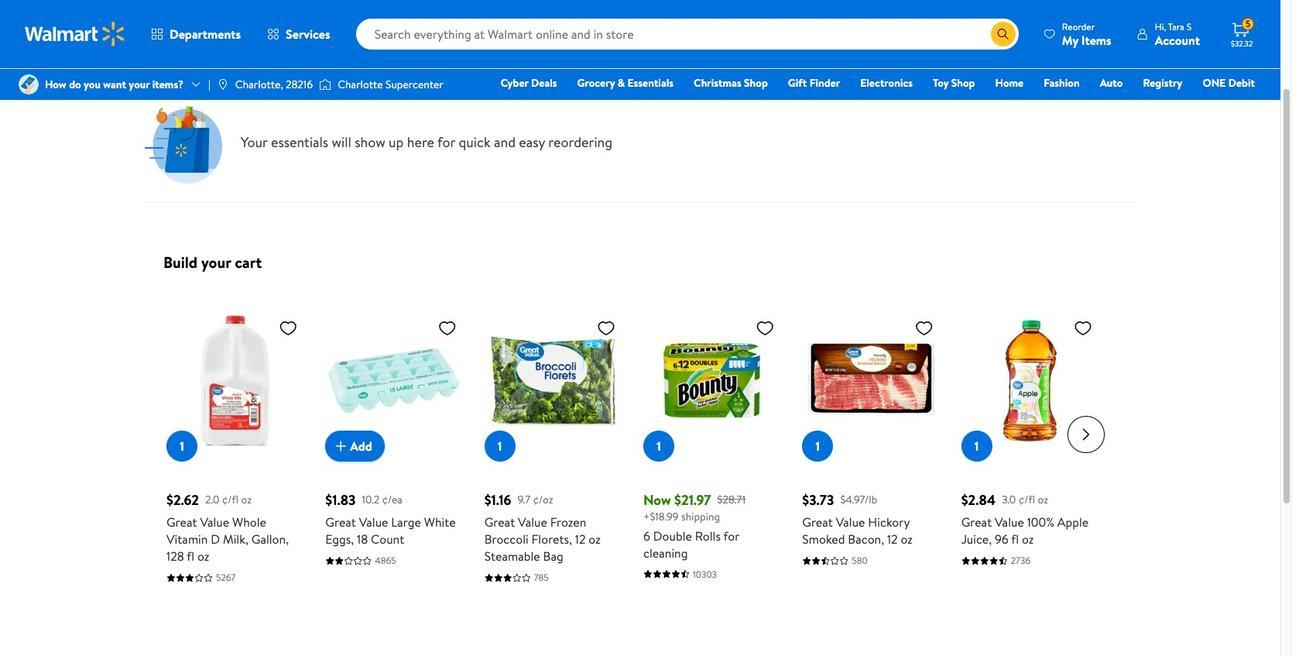 Task type: describe. For each thing, give the bounding box(es) containing it.
0 vertical spatial for
[[438, 132, 456, 151]]

cyber deals
[[501, 75, 557, 91]]

white
[[424, 514, 456, 531]]

now
[[644, 491, 672, 510]]

oz inside $1.16 9.7 ¢/oz great value frozen broccoli florets, 12 oz steamable bag
[[589, 531, 601, 548]]

finder
[[810, 75, 841, 91]]

$3.73
[[803, 491, 835, 510]]

oz up "100%"
[[1038, 492, 1049, 507]]

great inside $3.73 $4.97/lb great value hickory smoked bacon, 12 oz
[[803, 514, 833, 531]]

add to cart image
[[332, 437, 350, 456]]

next slide for product carousel list image
[[1068, 416, 1106, 453]]

items
[[1082, 31, 1112, 48]]

580
[[852, 554, 868, 567]]

up
[[389, 132, 404, 151]]

build
[[163, 252, 198, 273]]

product group containing $3.73
[[803, 281, 940, 584]]

5267
[[216, 571, 236, 584]]

steamable
[[485, 548, 541, 565]]

fl inside "$2.84 3.0 ¢/fl oz great value 100% apple juice, 96 fl oz"
[[1012, 531, 1020, 548]]

fashion link
[[1038, 74, 1087, 91]]

$1.83
[[326, 491, 356, 510]]

product group containing now $21.97
[[644, 281, 781, 584]]

add to favorites list, great value large white eggs, 18 count image
[[438, 318, 457, 338]]

deals
[[532, 75, 557, 91]]

lists
[[220, 40, 241, 55]]

add button
[[326, 431, 385, 462]]

oz up whole
[[241, 492, 252, 507]]

one
[[1203, 75, 1227, 91]]

$3.73 $4.97/lb great value hickory smoked bacon, 12 oz
[[803, 491, 913, 548]]

1 button for $2.84
[[962, 431, 993, 462]]

cyber
[[501, 75, 529, 91]]

3 1 from the left
[[657, 438, 661, 455]]

oz left d
[[198, 548, 210, 565]]

Search search field
[[356, 19, 1019, 50]]

toy shop
[[934, 75, 976, 91]]

shop for toy shop
[[952, 75, 976, 91]]

account
[[1156, 31, 1201, 48]]

0 vertical spatial your
[[129, 77, 150, 92]]

cart
[[235, 252, 262, 273]]

my
[[1063, 31, 1079, 48]]

home
[[996, 75, 1024, 91]]

charlotte supercenter
[[338, 77, 444, 92]]

gallon,
[[251, 531, 289, 548]]

grocery & essentials
[[578, 75, 674, 91]]

3.0
[[1003, 492, 1017, 507]]

1 vertical spatial your
[[201, 252, 231, 273]]

cyber deals link
[[494, 74, 564, 91]]

your
[[241, 132, 268, 151]]

great inside "$2.84 3.0 ¢/fl oz great value 100% apple juice, 96 fl oz"
[[962, 514, 993, 531]]

Walmart Site-Wide search field
[[356, 19, 1019, 50]]

bag
[[543, 548, 564, 565]]

$1.83 10.2 ¢/ea great value large white eggs, 18 count
[[326, 491, 456, 548]]

reordering
[[549, 132, 613, 151]]

1 button for $3.73
[[803, 431, 834, 462]]

walmart+
[[1210, 97, 1256, 112]]

electronics
[[861, 75, 913, 91]]

s
[[1188, 20, 1193, 33]]

$28.71
[[718, 492, 746, 507]]

debit
[[1229, 75, 1256, 91]]

will
[[332, 132, 352, 151]]

18
[[357, 531, 368, 548]]

for inside now $21.97 $28.71 +$18.99 shipping 6 double rolls for cleaning
[[724, 527, 740, 544]]

128
[[167, 548, 184, 565]]

$32.32
[[1232, 38, 1254, 49]]

12 inside $3.73 $4.97/lb great value hickory smoked bacon, 12 oz
[[888, 531, 898, 548]]

 image for how do you want your items?
[[19, 74, 39, 95]]

here
[[407, 132, 435, 151]]

reorder link
[[145, 29, 208, 66]]

broccoli
[[485, 531, 529, 548]]

departments
[[170, 26, 241, 43]]

show
[[355, 132, 386, 151]]

9.7
[[518, 492, 531, 507]]

items?
[[152, 77, 184, 92]]

great value frozen broccoli florets, 12 oz steamable bag image
[[485, 312, 622, 450]]

grocery & essentials link
[[571, 74, 681, 91]]

smoked
[[803, 531, 846, 548]]

vitamin
[[167, 531, 208, 548]]

cleaning
[[644, 544, 688, 562]]

auto link
[[1094, 74, 1131, 91]]

large
[[391, 514, 421, 531]]

rolls
[[695, 527, 721, 544]]

quick
[[459, 132, 491, 151]]

 image for charlotte supercenter
[[319, 77, 332, 92]]

tara
[[1169, 20, 1185, 33]]

$2.84
[[962, 491, 996, 510]]

supercenter
[[386, 77, 444, 92]]

96
[[995, 531, 1009, 548]]

registry link
[[1137, 74, 1190, 91]]

¢/ea
[[382, 492, 403, 507]]

785
[[534, 571, 549, 584]]

100%
[[1028, 514, 1055, 531]]

double
[[654, 527, 693, 544]]

juice,
[[962, 531, 993, 548]]

¢/fl for $2.62
[[222, 492, 239, 507]]



Task type: vqa. For each thing, say whether or not it's contained in the screenshot.
 icon associated with Charlotte Supercenter
yes



Task type: locate. For each thing, give the bounding box(es) containing it.
value down 3.0
[[996, 514, 1025, 531]]

¢/fl for $2.84
[[1019, 492, 1036, 507]]

1 vertical spatial reorder
[[157, 40, 195, 55]]

1 button up $2.84
[[962, 431, 993, 462]]

your right want
[[129, 77, 150, 92]]

oz inside $3.73 $4.97/lb great value hickory smoked bacon, 12 oz
[[901, 531, 913, 548]]

 image right the 28216
[[319, 77, 332, 92]]

10.2
[[362, 492, 380, 507]]

registries
[[266, 40, 312, 55]]

grocery
[[578, 75, 615, 91]]

2 1 button from the left
[[485, 431, 516, 462]]

lists link
[[208, 29, 253, 66]]

great down $3.73
[[803, 514, 833, 531]]

1 vertical spatial for
[[724, 527, 740, 544]]

add
[[350, 438, 373, 455]]

value inside $2.62 2.0 ¢/fl oz great value whole vitamin d milk, gallon, 128 fl oz
[[200, 514, 229, 531]]

great inside $1.83 10.2 ¢/ea great value large white eggs, 18 count
[[326, 514, 356, 531]]

5 1 button from the left
[[962, 431, 993, 462]]

1 ¢/fl from the left
[[222, 492, 239, 507]]

your left cart
[[201, 252, 231, 273]]

¢/fl right 3.0
[[1019, 492, 1036, 507]]

hickory
[[869, 514, 910, 531]]

1 for $2.84
[[975, 438, 980, 455]]

reorder my items
[[1063, 20, 1112, 48]]

bacon,
[[849, 531, 885, 548]]

1 product group from the left
[[167, 281, 304, 584]]

1 great from the left
[[167, 514, 197, 531]]

1 horizontal spatial ¢/fl
[[1019, 492, 1036, 507]]

2 shop from the left
[[952, 75, 976, 91]]

1 12 from the left
[[575, 531, 586, 548]]

6 double rolls for cleaning image
[[644, 312, 781, 450]]

2 value from the left
[[359, 514, 389, 531]]

1 up $2.62 at bottom left
[[180, 438, 184, 455]]

apple
[[1058, 514, 1089, 531]]

$1.16 9.7 ¢/oz great value frozen broccoli florets, 12 oz steamable bag
[[485, 491, 601, 565]]

shop right toy
[[952, 75, 976, 91]]

add to favorites list, great value frozen broccoli florets, 12 oz steamable bag image
[[597, 318, 616, 338]]

electronics link
[[854, 74, 920, 91]]

add to favorites list, great value whole vitamin d milk, gallon, 128 fl oz image
[[279, 318, 298, 338]]

search icon image
[[998, 28, 1010, 40]]

5
[[1246, 17, 1251, 30]]

fl right 96
[[1012, 531, 1020, 548]]

1 up $1.16
[[498, 438, 502, 455]]

0 horizontal spatial fl
[[187, 548, 195, 565]]

product group containing $2.84
[[962, 281, 1099, 584]]

reorder for reorder my items
[[1063, 20, 1096, 33]]

1 button up $3.73
[[803, 431, 834, 462]]

fl inside $2.62 2.0 ¢/fl oz great value whole vitamin d milk, gallon, 128 fl oz
[[187, 548, 195, 565]]

4 great from the left
[[803, 514, 833, 531]]

$4.97/lb
[[841, 492, 878, 507]]

1 up $2.84
[[975, 438, 980, 455]]

fashion
[[1045, 75, 1080, 91]]

5 value from the left
[[996, 514, 1025, 531]]

shop for christmas shop
[[745, 75, 768, 91]]

value inside $1.83 10.2 ¢/ea great value large white eggs, 18 count
[[359, 514, 389, 531]]

4 1 button from the left
[[803, 431, 834, 462]]

 image left how
[[19, 74, 39, 95]]

1 button for $2.62
[[167, 431, 198, 462]]

walmart image
[[25, 22, 126, 46]]

great value 100% apple juice, 96 fl oz image
[[962, 312, 1099, 450]]

2 ¢/fl from the left
[[1019, 492, 1036, 507]]

1 for $3.73
[[816, 438, 821, 455]]

1 button up now
[[644, 431, 675, 462]]

3 value from the left
[[518, 514, 548, 531]]

0 horizontal spatial shop
[[745, 75, 768, 91]]

fl right 128
[[187, 548, 195, 565]]

1 horizontal spatial for
[[724, 527, 740, 544]]

great down $2.62 at bottom left
[[167, 514, 197, 531]]

3 1 button from the left
[[644, 431, 675, 462]]

add to favorites list, 6 double rolls for cleaning image
[[756, 318, 775, 338]]

oz
[[241, 492, 252, 507], [1038, 492, 1049, 507], [589, 531, 601, 548], [901, 531, 913, 548], [1023, 531, 1035, 548], [198, 548, 210, 565]]

1 button up $2.62 at bottom left
[[167, 431, 198, 462]]

gift
[[789, 75, 807, 91]]

count
[[371, 531, 405, 548]]

how do you want your items?
[[45, 77, 184, 92]]

2 1 from the left
[[498, 438, 502, 455]]

great down the $1.83
[[326, 514, 356, 531]]

reorder up fashion
[[1063, 20, 1096, 33]]

4865
[[375, 554, 396, 567]]

 image
[[217, 78, 229, 91]]

for right here
[[438, 132, 456, 151]]

reorder inside reorder my items
[[1063, 20, 1096, 33]]

2.0
[[205, 492, 220, 507]]

your essentials will show up here for quick and easy reordering
[[241, 132, 613, 151]]

product group containing $2.62
[[167, 281, 304, 584]]

5 1 from the left
[[975, 438, 980, 455]]

for right rolls
[[724, 527, 740, 544]]

1 shop from the left
[[745, 75, 768, 91]]

4 1 from the left
[[816, 438, 821, 455]]

essentials
[[271, 132, 329, 151]]

1 horizontal spatial reorder
[[1063, 20, 1096, 33]]

walmart+ link
[[1203, 96, 1263, 113]]

charlotte,
[[235, 77, 283, 92]]

¢/fl inside "$2.84 3.0 ¢/fl oz great value 100% apple juice, 96 fl oz"
[[1019, 492, 1036, 507]]

product group
[[167, 281, 304, 584], [326, 281, 463, 584], [485, 281, 622, 584], [644, 281, 781, 584], [803, 281, 940, 584], [962, 281, 1099, 584]]

great value large white eggs, 18 count image
[[326, 312, 463, 450]]

great down $1.16
[[485, 514, 515, 531]]

12 inside $1.16 9.7 ¢/oz great value frozen broccoli florets, 12 oz steamable bag
[[575, 531, 586, 548]]

sign out image
[[145, 106, 222, 184]]

services
[[286, 26, 331, 43]]

1 button for $1.16
[[485, 431, 516, 462]]

0 horizontal spatial reorder
[[157, 40, 195, 55]]

product group containing $1.83
[[326, 281, 463, 584]]

great value hickory smoked bacon, 12 oz image
[[803, 312, 940, 450]]

value down 10.2
[[359, 514, 389, 531]]

+$18.99
[[644, 509, 679, 525]]

christmas shop
[[694, 75, 768, 91]]

5 great from the left
[[962, 514, 993, 531]]

value down 2.0
[[200, 514, 229, 531]]

value inside $3.73 $4.97/lb great value hickory smoked bacon, 12 oz
[[836, 514, 866, 531]]

shop
[[745, 75, 768, 91], [952, 75, 976, 91]]

12
[[575, 531, 586, 548], [888, 531, 898, 548]]

2 12 from the left
[[888, 531, 898, 548]]

2 great from the left
[[326, 514, 356, 531]]

value down $4.97/lb
[[836, 514, 866, 531]]

oz right bacon,
[[901, 531, 913, 548]]

&
[[618, 75, 625, 91]]

$1.16
[[485, 491, 512, 510]]

charlotte, 28216
[[235, 77, 313, 92]]

christmas
[[694, 75, 742, 91]]

value
[[200, 514, 229, 531], [359, 514, 389, 531], [518, 514, 548, 531], [836, 514, 866, 531], [996, 514, 1025, 531]]

0 horizontal spatial your
[[129, 77, 150, 92]]

10303
[[693, 568, 717, 581]]

1 value from the left
[[200, 514, 229, 531]]

services button
[[254, 15, 344, 53]]

1 1 button from the left
[[167, 431, 198, 462]]

product group containing $1.16
[[485, 281, 622, 584]]

12 right florets,
[[575, 531, 586, 548]]

4 value from the left
[[836, 514, 866, 531]]

6 product group from the left
[[962, 281, 1099, 584]]

2736
[[1011, 554, 1031, 567]]

value inside $1.16 9.7 ¢/oz great value frozen broccoli florets, 12 oz steamable bag
[[518, 514, 548, 531]]

3 product group from the left
[[485, 281, 622, 584]]

how
[[45, 77, 66, 92]]

shipping
[[682, 509, 721, 525]]

¢/oz
[[533, 492, 554, 507]]

value inside "$2.84 3.0 ¢/fl oz great value 100% apple juice, 96 fl oz"
[[996, 514, 1025, 531]]

1 button up $1.16
[[485, 431, 516, 462]]

1 for $1.16
[[498, 438, 502, 455]]

0 vertical spatial reorder
[[1063, 20, 1096, 33]]

reorder up items?
[[157, 40, 195, 55]]

1 up $3.73
[[816, 438, 821, 455]]

3 great from the left
[[485, 514, 515, 531]]

1 horizontal spatial your
[[201, 252, 231, 273]]

$2.62
[[167, 491, 199, 510]]

¢/fl inside $2.62 2.0 ¢/fl oz great value whole vitamin d milk, gallon, 128 fl oz
[[222, 492, 239, 507]]

hi,
[[1156, 20, 1167, 33]]

1 horizontal spatial  image
[[319, 77, 332, 92]]

great down $2.84
[[962, 514, 993, 531]]

fl
[[1012, 531, 1020, 548], [187, 548, 195, 565]]

4 product group from the left
[[644, 281, 781, 584]]

0 horizontal spatial for
[[438, 132, 456, 151]]

oz up 2736
[[1023, 531, 1035, 548]]

1 horizontal spatial fl
[[1012, 531, 1020, 548]]

add to favorites list, great value hickory smoked bacon, 12 oz image
[[915, 318, 934, 338]]

1 button
[[167, 431, 198, 462], [485, 431, 516, 462], [644, 431, 675, 462], [803, 431, 834, 462], [962, 431, 993, 462]]

christmas shop link
[[687, 74, 775, 91]]

shop right christmas
[[745, 75, 768, 91]]

gift finder
[[789, 75, 841, 91]]

1 horizontal spatial shop
[[952, 75, 976, 91]]

great inside $2.62 2.0 ¢/fl oz great value whole vitamin d milk, gallon, 128 fl oz
[[167, 514, 197, 531]]

1 1 from the left
[[180, 438, 184, 455]]

eggs,
[[326, 531, 354, 548]]

auto
[[1101, 75, 1124, 91]]

great inside $1.16 9.7 ¢/oz great value frozen broccoli florets, 12 oz steamable bag
[[485, 514, 515, 531]]

$21.97
[[675, 491, 712, 510]]

reorder for reorder
[[157, 40, 195, 55]]

one debit link
[[1196, 74, 1263, 91]]

0 horizontal spatial  image
[[19, 74, 39, 95]]

add to favorites list, great value 100% apple juice, 96 fl oz image
[[1074, 318, 1093, 338]]

0 horizontal spatial 12
[[575, 531, 586, 548]]

build your cart
[[163, 252, 262, 273]]

great value whole vitamin d milk, gallon, 128 fl oz image
[[167, 312, 304, 450]]

you
[[84, 77, 101, 92]]

1 horizontal spatial 12
[[888, 531, 898, 548]]

milk,
[[223, 531, 249, 548]]

home link
[[989, 74, 1031, 91]]

toy shop link
[[927, 74, 983, 91]]

whole
[[232, 514, 267, 531]]

value down 9.7
[[518, 514, 548, 531]]

easy
[[519, 132, 545, 151]]

oz right frozen
[[589, 531, 601, 548]]

$2.62 2.0 ¢/fl oz great value whole vitamin d milk, gallon, 128 fl oz
[[167, 491, 289, 565]]

2 product group from the left
[[326, 281, 463, 584]]

 image
[[19, 74, 39, 95], [319, 77, 332, 92]]

|
[[208, 77, 211, 92]]

great
[[167, 514, 197, 531], [326, 514, 356, 531], [485, 514, 515, 531], [803, 514, 833, 531], [962, 514, 993, 531]]

28216
[[286, 77, 313, 92]]

florets,
[[532, 531, 572, 548]]

1 up now
[[657, 438, 661, 455]]

reorder
[[1063, 20, 1096, 33], [157, 40, 195, 55]]

0 horizontal spatial ¢/fl
[[222, 492, 239, 507]]

¢/fl right 2.0
[[222, 492, 239, 507]]

charlotte
[[338, 77, 383, 92]]

1 for $2.62
[[180, 438, 184, 455]]

12 right bacon,
[[888, 531, 898, 548]]

your
[[129, 77, 150, 92], [201, 252, 231, 273]]

5 product group from the left
[[803, 281, 940, 584]]



